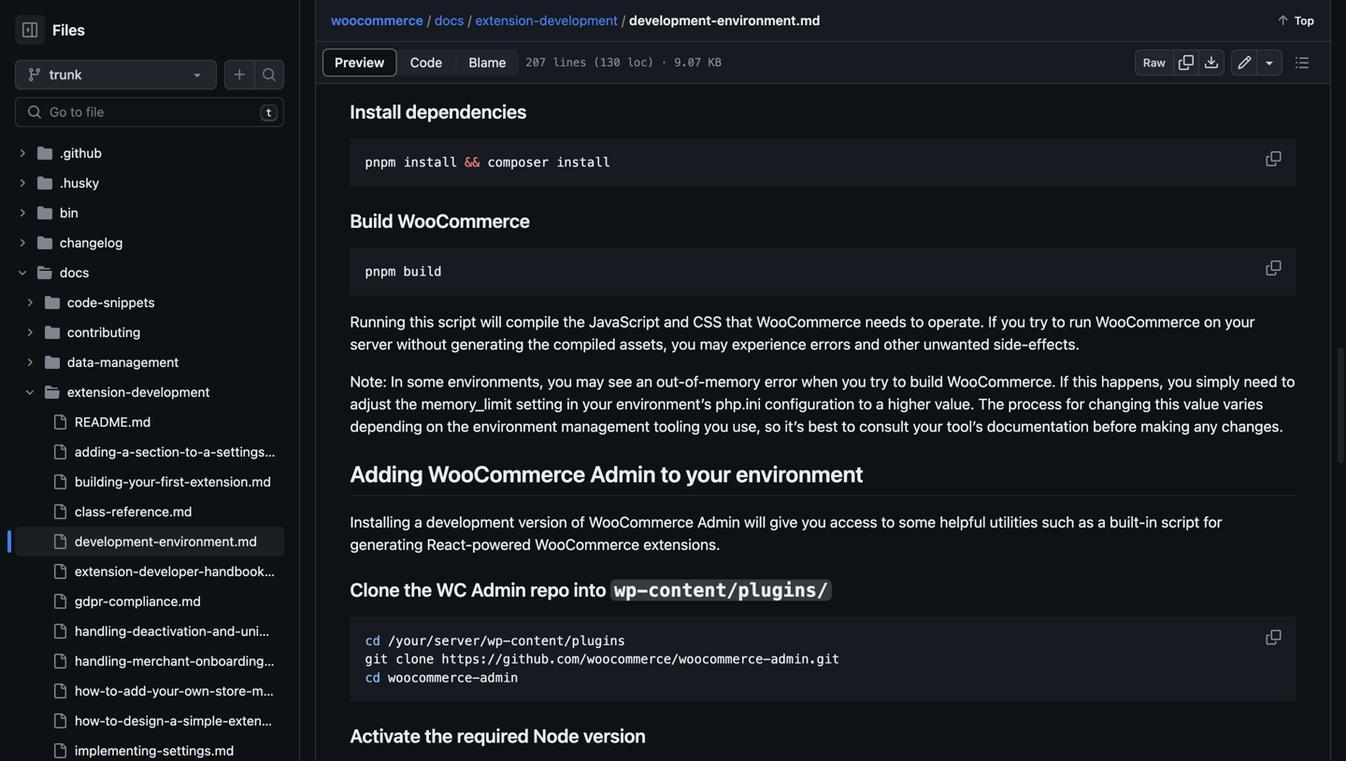 Task type: locate. For each thing, give the bounding box(es) containing it.
admin down tooling
[[590, 462, 656, 488]]

that
[[726, 313, 753, 331]]

0 vertical spatial environment.md
[[717, 13, 820, 28]]

3 file image from the top
[[52, 505, 67, 520]]

copy image
[[1266, 152, 1281, 167], [1266, 261, 1281, 276]]

some left helpful
[[899, 514, 936, 531]]

file directory fill image left changelog
[[37, 236, 52, 251]]

1 vertical spatial management
[[561, 418, 650, 436]]

2 vertical spatial development
[[426, 514, 514, 531]]

v12 for "
[[587, 46, 610, 61]]

0 horizontal spatial build
[[403, 264, 442, 279]]

file image for how-to-add-your-own-store-management-links.md
[[52, 684, 67, 699]]

v12 left '-'
[[472, 9, 495, 24]]

it's
[[785, 418, 804, 436]]

server
[[350, 336, 393, 354]]

1 vertical spatial extension-
[[67, 385, 131, 400]]

code
[[410, 55, 442, 70]]

yet
[[618, 9, 641, 24]]

2 copy image from the top
[[1266, 261, 1281, 276]]

to- up "implementing-"
[[105, 714, 123, 729]]

chevron down image
[[17, 267, 28, 279]]

group for extension-development
[[15, 408, 387, 762]]

chevron right image
[[17, 148, 28, 159], [17, 237, 28, 249], [24, 297, 36, 309], [24, 327, 36, 338]]

1 horizontal spatial management
[[561, 418, 650, 436]]

environment inside note: in some environments, you may see an out-of-memory error when you try to build woocommerce. if this happens, you simply need to adjust the memory_limit setting in your environment's php.ini configuration to a higher value. the process for changing this value varies depending on the environment management tooling you use, so it's best to consult your tool's documentation before making any changes.
[[473, 418, 557, 436]]

0 horizontal spatial generating
[[350, 536, 423, 554]]

0 vertical spatial try
[[1030, 313, 1048, 331]]

making
[[1141, 418, 1190, 436]]

4 file image from the top
[[52, 595, 67, 610]]

environment.md up 'using'
[[717, 13, 820, 28]]

this up the "without"
[[409, 313, 434, 331]]

1 horizontal spatial environment
[[736, 462, 864, 488]]

how- left add-
[[75, 684, 105, 699]]

1 pnpm from the top
[[365, 155, 396, 170]]

how- for how-to-design-a-simple-extension.md
[[75, 714, 105, 729]]

file image left the gdpr-
[[52, 595, 67, 610]]

chevron right image down search icon
[[17, 148, 28, 159]]

docs up the code-
[[60, 265, 89, 280]]

extension.md down settings-
[[190, 474, 271, 490]]

to inside is not yet installed. you need to run
[[434, 46, 449, 61]]

0 horizontal spatial environment.md
[[159, 534, 257, 550]]

0 vertical spatial build
[[403, 264, 442, 279]]

admin
[[590, 462, 656, 488], [698, 514, 740, 531], [471, 579, 526, 601]]

5 file image from the top
[[52, 684, 67, 699]]

0 horizontal spatial a
[[414, 514, 422, 531]]

and down needs
[[855, 336, 880, 354]]

may left "see"
[[576, 373, 604, 391]]

dependencies
[[406, 101, 527, 123]]

file image for gdpr-compliance.md
[[52, 595, 67, 610]]

chevron down image
[[24, 387, 36, 398]]

to right (130
[[625, 46, 641, 61]]

the up compiled
[[563, 313, 585, 331]]

4 file image from the top
[[52, 625, 67, 639]]

1 vertical spatial before
[[1093, 418, 1137, 436]]

in inside note: in some environments, you may see an out-of-memory error when you try to build woocommerce. if this happens, you simply need to adjust the memory_limit setting in your environment's php.ini configuration to a higher value. the process for changing this value varies depending on the environment management tooling you use, so it's best to consult your tool's documentation before making any changes.
[[567, 396, 579, 413]]

helpful
[[940, 514, 986, 531]]

you
[[365, 46, 388, 61]]

chevron right image up chevron down image
[[24, 357, 36, 368]]

1 vertical spatial version
[[518, 514, 567, 531]]

install left &&
[[403, 155, 457, 170]]

file image left add-
[[52, 684, 67, 699]]

section-
[[135, 445, 185, 460]]

6 file image from the top
[[52, 714, 67, 729]]

0 vertical spatial version
[[403, 9, 457, 24]]

so
[[765, 418, 781, 436]]

5 file image from the top
[[52, 654, 67, 669]]

fork this repository and edit the file tooltip
[[1231, 50, 1257, 76]]

t
[[266, 107, 272, 119]]

docs inside tree item
[[60, 265, 89, 280]]

development- up " nvm install v12 " to install it before using it.
[[629, 13, 717, 28]]

settings-
[[216, 445, 271, 460]]

handling- for deactivation-
[[75, 624, 132, 639]]

1 horizontal spatial build
[[910, 373, 943, 391]]

1 vertical spatial cd
[[365, 671, 380, 686]]

your inside running this script will compile the javascript and css that woocommerce needs to operate. if you try to run woocommerce on your server without generating the compiled assets, you may experience errors and other unwanted side-effects.
[[1225, 313, 1255, 331]]

0 vertical spatial v12
[[472, 9, 495, 24]]

1 horizontal spatial this
[[1073, 373, 1097, 391]]

1 horizontal spatial generating
[[451, 336, 524, 354]]

group containing code-snippets
[[15, 288, 387, 762]]

file image for how-to-design-a-simple-extension.md
[[52, 714, 67, 729]]

for inside installing a development version of woocommerce admin will give you access to some helpful utilities such as a built-in script for generating react-powered woocommerce extensions.
[[1204, 514, 1222, 531]]

0 vertical spatial extension.md
[[190, 474, 271, 490]]

wc
[[436, 579, 467, 601]]

file image
[[52, 445, 67, 460], [52, 475, 67, 490], [52, 505, 67, 520], [52, 595, 67, 610], [52, 684, 67, 699], [52, 744, 67, 759]]

files tree
[[15, 138, 387, 762]]

1 horizontal spatial some
[[899, 514, 936, 531]]

/ right docs link
[[468, 13, 472, 28]]

handling- for merchant-
[[75, 654, 132, 669]]

1 vertical spatial for
[[1204, 514, 1222, 531]]

error
[[765, 373, 798, 391]]

file directory fill image left .husky
[[37, 176, 52, 191]]

code button
[[398, 49, 455, 77]]

pnpm down install
[[365, 155, 396, 170]]

on inside note: in some environments, you may see an out-of-memory error when you try to build woocommerce. if this happens, you simply need to adjust the memory_limit setting in your environment's php.ini configuration to a higher value. the process for changing this value varies depending on the environment management tooling you use, so it's best to consult your tool's documentation before making any changes.
[[426, 418, 443, 436]]

cd up git
[[365, 634, 380, 649]]

other
[[884, 336, 920, 354]]

depending
[[350, 418, 422, 436]]

2 group from the top
[[15, 408, 387, 762]]

if up the process
[[1060, 373, 1069, 391]]

chevron right image for contributing
[[24, 327, 36, 338]]

try
[[1030, 313, 1048, 331], [870, 373, 889, 391]]

0 horizontal spatial development
[[131, 385, 210, 400]]

1 vertical spatial chevron right image
[[17, 208, 28, 219]]

0 horizontal spatial for
[[1066, 396, 1085, 413]]

/ left docs link
[[427, 13, 431, 28]]

design-
[[123, 714, 170, 729]]

chevron right image down chevron down icon
[[24, 297, 36, 309]]

0 vertical spatial file directory fill image
[[37, 176, 52, 191]]

1 vertical spatial your-
[[152, 684, 184, 699]]

chevron right image for data-management
[[24, 357, 36, 368]]

1 file image from the top
[[52, 415, 67, 430]]

0 horizontal spatial version
[[403, 9, 457, 24]]

in right as
[[1146, 514, 1157, 531]]

file directory open fill image right chevron down image
[[45, 385, 60, 400]]

1 horizontal spatial v12
[[587, 46, 610, 61]]

a
[[876, 396, 884, 413], [414, 514, 422, 531], [1098, 514, 1106, 531]]

group containing readme.md
[[15, 408, 387, 762]]

need up the 'varies'
[[1244, 373, 1278, 391]]

2 handling- from the top
[[75, 654, 132, 669]]

2 horizontal spatial version
[[583, 725, 646, 747]]

1 vertical spatial development
[[131, 385, 210, 400]]

2 horizontal spatial /
[[622, 13, 626, 28]]

try inside note: in some environments, you may see an out-of-memory error when you try to build woocommerce. if this happens, you simply need to adjust the memory_limit setting in your environment's php.ini configuration to a higher value. the process for changing this value varies depending on the environment management tooling you use, so it's best to consult your tool's documentation before making any changes.
[[870, 373, 889, 391]]

built-
[[1110, 514, 1146, 531]]

on inside running this script will compile the javascript and css that woocommerce needs to operate. if you try to run woocommerce on your server without generating the compiled assets, you may experience errors and other unwanted side-effects.
[[1204, 313, 1221, 331]]

2 file image from the top
[[52, 475, 67, 490]]

generating down installing
[[350, 536, 423, 554]]

Go to file text field
[[50, 98, 253, 126]]

need right you
[[396, 46, 426, 61]]

in inside installing a development version of woocommerce admin will give you access to some helpful utilities such as a built-in script for generating react-powered woocommerce extensions.
[[1146, 514, 1157, 531]]

may inside running this script will compile the javascript and css that woocommerce needs to operate. if you try to run woocommerce on your server without generating the compiled assets, you may experience errors and other unwanted side-effects.
[[700, 336, 728, 354]]

clone
[[350, 579, 400, 601]]

lines
[[553, 56, 587, 69]]

woocommerce
[[331, 13, 423, 28]]

before right it
[[733, 46, 778, 61]]

memory
[[705, 373, 761, 391]]

build up higher
[[910, 373, 943, 391]]

class-
[[75, 504, 112, 520]]

a right as
[[1098, 514, 1106, 531]]

how-
[[75, 684, 105, 699], [75, 714, 105, 729]]

chevron right image for code-snippets
[[24, 297, 36, 309]]

adding-
[[75, 445, 122, 460]]

add file image
[[232, 67, 247, 82]]

0 vertical spatial environment
[[473, 418, 557, 436]]

1 vertical spatial file directory fill image
[[45, 295, 60, 310]]

try up the effects.
[[1030, 313, 1048, 331]]

handling- up add-
[[75, 654, 132, 669]]

and left css
[[664, 313, 689, 331]]

utilities
[[990, 514, 1038, 531]]

file directory fill image left .github
[[37, 146, 52, 161]]

file image
[[52, 415, 67, 430], [52, 535, 67, 550], [52, 565, 67, 580], [52, 625, 67, 639], [52, 654, 67, 669], [52, 714, 67, 729]]

file image left the class-
[[52, 505, 67, 520]]

you right give
[[802, 514, 826, 531]]

6 file image from the top
[[52, 744, 67, 759]]

may down css
[[700, 336, 728, 354]]

0 vertical spatial will
[[480, 313, 502, 331]]

script right built-
[[1161, 514, 1200, 531]]

node
[[533, 725, 579, 747]]

a- down the readme.md
[[122, 445, 135, 460]]

if inside note: in some environments, you may see an out-of-memory error when you try to build woocommerce. if this happens, you simply need to adjust the memory_limit setting in your environment's php.ini configuration to a higher value. the process for changing this value varies depending on the environment management tooling you use, so it's best to consult your tool's documentation before making any changes.
[[1060, 373, 1069, 391]]

woocommerce-
[[388, 671, 480, 686]]

reference.md
[[112, 504, 192, 520]]

2 horizontal spatial a-
[[203, 445, 216, 460]]

chevron right image for changelog
[[17, 237, 28, 249]]

1 how- from the top
[[75, 684, 105, 699]]

extension-development tree item
[[15, 378, 387, 762]]

unwanted
[[924, 336, 990, 354]]

for right built-
[[1204, 514, 1222, 531]]

woocommerce down of at left
[[535, 536, 640, 554]]

file image for readme.md
[[52, 415, 67, 430]]

3 file image from the top
[[52, 565, 67, 580]]

trunk
[[49, 67, 82, 82]]

operate.
[[928, 313, 984, 331]]

you
[[1001, 313, 1026, 331], [671, 336, 696, 354], [548, 373, 572, 391], [842, 373, 866, 391], [1168, 373, 1192, 391], [704, 418, 729, 436], [802, 514, 826, 531]]

install right composer
[[556, 155, 610, 170]]

1 vertical spatial pnpm
[[365, 264, 396, 279]]

extension- up nvm
[[475, 13, 540, 28]]

adding woocommerce admin to your environment
[[350, 462, 864, 488]]

to- up first-
[[185, 445, 203, 460]]

file directory fill image left data- at the left top of page
[[45, 355, 60, 370]]

1 vertical spatial will
[[744, 514, 766, 531]]

to inside installing a development version of woocommerce admin will give you access to some helpful utilities such as a built-in script for generating react-powered woocommerce extensions.
[[881, 514, 895, 531]]

you up the side-
[[1001, 313, 1026, 331]]

0 horizontal spatial v12
[[472, 9, 495, 24]]

admin.git
[[771, 653, 840, 667]]

chevron right image left the bin
[[17, 208, 28, 219]]

1 horizontal spatial script
[[1161, 514, 1200, 531]]

file directory open fill image
[[37, 266, 52, 280], [45, 385, 60, 400]]

https://github.com/woocommerce/woocommerce-
[[442, 653, 771, 667]]

1 vertical spatial docs
[[60, 265, 89, 280]]

you inside installing a development version of woocommerce admin will give you access to some helpful utilities such as a built-in script for generating react-powered woocommerce extensions.
[[802, 514, 826, 531]]

development-environment.md tree item
[[15, 527, 284, 557]]

2 how- from the top
[[75, 714, 105, 729]]

0 horizontal spatial admin
[[471, 579, 526, 601]]

documentation
[[987, 418, 1089, 436]]

v12 right lines
[[587, 46, 610, 61]]

use,
[[733, 418, 761, 436]]

you up setting at the left of the page
[[548, 373, 572, 391]]

1 file image from the top
[[52, 445, 67, 460]]

on up simply
[[1204, 313, 1221, 331]]

2 vertical spatial file directory fill image
[[45, 355, 60, 370]]

/ right not
[[622, 13, 626, 28]]

implementing-settings.md
[[75, 744, 234, 759]]

development inside tree item
[[131, 385, 210, 400]]

cd down git
[[365, 671, 380, 686]]

0 vertical spatial need
[[396, 46, 426, 61]]

version
[[403, 9, 457, 24], [518, 514, 567, 531], [583, 725, 646, 747]]

0 horizontal spatial development-
[[75, 534, 159, 550]]

to- for add-
[[105, 684, 123, 699]]

0 vertical spatial how-
[[75, 684, 105, 699]]

content/plugins/
[[648, 580, 828, 601]]

2 vertical spatial to-
[[105, 714, 123, 729]]

docs
[[435, 13, 464, 28], [60, 265, 89, 280]]

extension- up the readme.md
[[67, 385, 131, 400]]

building-your-first-extension.md
[[75, 474, 271, 490]]

your-
[[129, 474, 161, 490], [152, 684, 184, 699]]

chevron right image up chevron down icon
[[17, 237, 28, 249]]

may inside note: in some environments, you may see an out-of-memory error when you try to build woocommerce. if this happens, you simply need to adjust the memory_limit setting in your environment's php.ini configuration to a higher value. the process for changing this value varies depending on the environment management tooling you use, so it's best to consult your tool's documentation before making any changes.
[[576, 373, 604, 391]]

javascript
[[589, 313, 660, 331]]

2 cd from the top
[[365, 671, 380, 686]]

admin inside clone the wc admin repo into wp-content/plugins/
[[471, 579, 526, 601]]

0 vertical spatial in
[[567, 396, 579, 413]]

1 vertical spatial v12
[[587, 46, 610, 61]]

group
[[15, 288, 387, 762], [15, 408, 387, 762]]

readme.md
[[75, 415, 151, 430]]

extension-development link
[[475, 13, 618, 28]]

1 vertical spatial on
[[426, 418, 443, 436]]

side-
[[994, 336, 1029, 354]]

1 copy image from the top
[[1266, 152, 1281, 167]]

raw link
[[1135, 50, 1174, 76]]

your down higher
[[913, 418, 943, 436]]

copy image for pnpm install
[[1266, 152, 1281, 167]]

file directory fill image left the bin
[[37, 206, 52, 221]]

file directory fill image
[[37, 146, 52, 161], [37, 206, 52, 221], [37, 236, 52, 251], [45, 325, 60, 340]]

gdpr-compliance.md
[[75, 594, 201, 610]]

preview
[[335, 55, 385, 70]]

to- up design- on the left bottom of page
[[105, 684, 123, 699]]

1 horizontal spatial for
[[1204, 514, 1222, 531]]

version inside installing a development version of woocommerce admin will give you access to some helpful utilities such as a built-in script for generating react-powered woocommerce extensions.
[[518, 514, 567, 531]]

1 horizontal spatial development-
[[629, 13, 717, 28]]

script inside running this script will compile the javascript and css that woocommerce needs to operate. if you try to run woocommerce on your server without generating the compiled assets, you may experience errors and other unwanted side-effects.
[[438, 313, 476, 331]]

0 vertical spatial on
[[1204, 313, 1221, 331]]

1 horizontal spatial a
[[876, 396, 884, 413]]

2 horizontal spatial admin
[[698, 514, 740, 531]]

environment down setting at the left of the page
[[473, 418, 557, 436]]

docs up the code
[[435, 13, 464, 28]]

0 vertical spatial pnpm
[[365, 155, 396, 170]]

0 horizontal spatial this
[[409, 313, 434, 331]]

0 horizontal spatial if
[[988, 313, 997, 331]]

how-to-add-your-own-store-management-links.md
[[75, 684, 387, 699]]

0 vertical spatial this
[[409, 313, 434, 331]]

a- up 'settings.md'
[[170, 714, 183, 729]]

0 horizontal spatial need
[[396, 46, 426, 61]]

script inside installing a development version of woocommerce admin will give you access to some helpful utilities such as a built-in script for generating react-powered woocommerce extensions.
[[1161, 514, 1200, 531]]

1 vertical spatial try
[[870, 373, 889, 391]]

handling-
[[75, 624, 132, 639], [75, 654, 132, 669]]

try inside running this script will compile the javascript and css that woocommerce needs to operate. if you try to run woocommerce on your server without generating the compiled assets, you may experience errors and other unwanted side-effects.
[[1030, 313, 1048, 331]]

1 vertical spatial environment.md
[[159, 534, 257, 550]]

extension-developer-handbook.md
[[75, 564, 287, 580]]

>
[[511, 9, 518, 24]]

generating
[[451, 336, 524, 354], [350, 536, 423, 554]]

1 vertical spatial development-
[[75, 534, 159, 550]]

store-
[[215, 684, 252, 699]]

chevron right image
[[17, 178, 28, 189], [17, 208, 28, 219], [24, 357, 36, 368]]

files
[[52, 21, 85, 39]]

·
[[661, 56, 668, 69]]

pnpm install && composer install
[[365, 155, 610, 170]]

the
[[979, 396, 1004, 413]]

will inside running this script will compile the javascript and css that woocommerce needs to operate. if you try to run woocommerce on your server without generating the compiled assets, you may experience errors and other unwanted side-effects.
[[480, 313, 502, 331]]

how- up "implementing-"
[[75, 714, 105, 729]]

1 horizontal spatial on
[[1204, 313, 1221, 331]]

admin down powered
[[471, 579, 526, 601]]

0 horizontal spatial before
[[733, 46, 778, 61]]

chevron right image left .husky
[[17, 178, 28, 189]]

to up the other
[[911, 313, 924, 331]]

1 vertical spatial script
[[1161, 514, 1200, 531]]

0 horizontal spatial try
[[870, 373, 889, 391]]

best
[[808, 418, 838, 436]]

a- up the building-your-first-extension.md
[[203, 445, 216, 460]]

activate
[[350, 725, 421, 747]]

docs link
[[435, 13, 464, 28]]

and
[[664, 313, 689, 331], [855, 336, 880, 354]]

required
[[457, 725, 529, 747]]

pnpm
[[365, 155, 396, 170], [365, 264, 396, 279]]

management down "see"
[[561, 418, 650, 436]]

1 handling- from the top
[[75, 624, 132, 639]]

file view element
[[323, 49, 519, 77]]

changing
[[1089, 396, 1151, 413]]

2 vertical spatial extension-
[[75, 564, 139, 580]]

outline image
[[1295, 55, 1310, 70]]

assets,
[[620, 336, 668, 354]]

1 vertical spatial file directory open fill image
[[45, 385, 60, 400]]

generating inside running this script will compile the javascript and css that woocommerce needs to operate. if you try to run woocommerce on your server without generating the compiled assets, you may experience errors and other unwanted side-effects.
[[451, 336, 524, 354]]

script up the "without"
[[438, 313, 476, 331]]

0 vertical spatial script
[[438, 313, 476, 331]]

compiled
[[554, 336, 616, 354]]

1 group from the top
[[15, 288, 387, 762]]

extension.md down management-
[[228, 714, 309, 729]]

1 horizontal spatial in
[[1146, 514, 1157, 531]]

207
[[526, 56, 546, 69]]

2 pnpm from the top
[[365, 264, 396, 279]]

0 vertical spatial and
[[664, 313, 689, 331]]

install dependencies
[[350, 101, 527, 123]]

see
[[608, 373, 632, 391]]

build inside note: in some environments, you may see an out-of-memory error when you try to build woocommerce. if this happens, you simply need to adjust the memory_limit setting in your environment's php.ini configuration to a higher value. the process for changing this value varies depending on the environment management tooling you use, so it's best to consult your tool's documentation before making any changes.
[[910, 373, 943, 391]]

file directory fill image
[[37, 176, 52, 191], [45, 295, 60, 310], [45, 355, 60, 370]]

2 file image from the top
[[52, 535, 67, 550]]

1 vertical spatial admin
[[698, 514, 740, 531]]

some inside installing a development version of woocommerce admin will give you access to some helpful utilities such as a built-in script for generating react-powered woocommerce extensions.
[[899, 514, 936, 531]]

your- down merchant-
[[152, 684, 184, 699]]

some right in
[[407, 373, 444, 391]]

without
[[396, 336, 447, 354]]

will left compile
[[480, 313, 502, 331]]

pnpm for pnpm install && composer install
[[365, 155, 396, 170]]

configuration
[[765, 396, 855, 413]]

1 vertical spatial environment
[[736, 462, 864, 488]]

0 vertical spatial some
[[407, 373, 444, 391]]

try up higher
[[870, 373, 889, 391]]

2 vertical spatial this
[[1155, 396, 1180, 413]]

0 vertical spatial may
[[700, 336, 728, 354]]

to down docs link
[[434, 46, 449, 61]]

0 horizontal spatial will
[[480, 313, 502, 331]]

extension- for extension-development
[[67, 385, 131, 400]]

1 horizontal spatial if
[[1060, 373, 1069, 391]]

1 vertical spatial generating
[[350, 536, 423, 554]]

1 horizontal spatial before
[[1093, 418, 1137, 436]]

management inside note: in some environments, you may see an out-of-memory error when you try to build woocommerce. if this happens, you simply need to adjust the memory_limit setting in your environment's php.ini configuration to a higher value. the process for changing this value varies depending on the environment management tooling you use, so it's best to consult your tool's documentation before making any changes.
[[561, 418, 650, 436]]

0 horizontal spatial may
[[576, 373, 604, 391]]

for right the process
[[1066, 396, 1085, 413]]

chevron right image for bin
[[17, 208, 28, 219]]

2 / from the left
[[468, 13, 472, 28]]

file image inside development-environment.md 'tree item'
[[52, 535, 67, 550]]

raw
[[1143, 56, 1166, 69]]

1 vertical spatial copy image
[[1266, 261, 1281, 276]]

you up "value" on the right of the page
[[1168, 373, 1192, 391]]

0 horizontal spatial script
[[438, 313, 476, 331]]

0 horizontal spatial some
[[407, 373, 444, 391]]

1 cd from the top
[[365, 634, 380, 649]]

1 horizontal spatial version
[[518, 514, 567, 531]]

woocommerce
[[398, 210, 530, 232], [757, 313, 861, 331], [1096, 313, 1200, 331], [428, 462, 585, 488], [589, 514, 694, 531], [535, 536, 640, 554]]

0 vertical spatial copy image
[[1266, 152, 1281, 167]]

chevron right image up chevron down image
[[24, 327, 36, 338]]

repo
[[530, 579, 569, 601]]

0 horizontal spatial management
[[100, 355, 179, 370]]

management up extension-development at the left bottom of page
[[100, 355, 179, 370]]

search image
[[27, 105, 42, 120]]

to right the access
[[881, 514, 895, 531]]

tab.md
[[271, 445, 313, 460]]

your- up reference.md
[[129, 474, 161, 490]]

this up changing at the bottom of page
[[1073, 373, 1097, 391]]

file image for handling-deactivation-and-uninstallation.md
[[52, 625, 67, 639]]



Task type: describe. For each thing, give the bounding box(es) containing it.
run inside is not yet installed. you need to run
[[457, 46, 480, 61]]

top button
[[1267, 7, 1323, 34]]

file image for handling-merchant-onboarding.md
[[52, 654, 67, 669]]

file image for adding-a-section-to-a-settings-tab.md
[[52, 445, 67, 460]]

to down tooling
[[661, 462, 681, 488]]

activate the required node version
[[350, 725, 646, 747]]

1 / from the left
[[427, 13, 431, 28]]

file image for building-your-first-extension.md
[[52, 475, 67, 490]]

give
[[770, 514, 798, 531]]

2 horizontal spatial development
[[540, 13, 618, 28]]

file directory fill image for bin
[[37, 206, 52, 221]]

admin
[[480, 671, 518, 686]]

compliance.md
[[109, 594, 201, 610]]

implementing-
[[75, 744, 163, 759]]

php.ini
[[716, 396, 761, 413]]

merchant-
[[132, 654, 195, 669]]

group for docs
[[15, 288, 387, 762]]

handling-deactivation-and-uninstallation.md
[[75, 624, 344, 639]]

code-snippets
[[67, 295, 155, 310]]

install down installed.
[[648, 46, 702, 61]]

handling-merchant-onboarding.md
[[75, 654, 287, 669]]

file image for implementing-settings.md
[[52, 744, 67, 759]]

development- inside development-environment.md 'tree item'
[[75, 534, 159, 550]]

changes.
[[1222, 418, 1284, 436]]

top
[[1295, 14, 1315, 27]]

trunk button
[[15, 60, 217, 90]]

file directory fill image for .github
[[37, 146, 52, 161]]

git branch image
[[27, 67, 42, 82]]

woocommerce.
[[947, 373, 1056, 391]]

0 vertical spatial development-
[[629, 13, 717, 28]]

this inside running this script will compile the javascript and css that woocommerce needs to operate. if you try to run woocommerce on your server without generating the compiled assets, you may experience errors and other unwanted side-effects.
[[409, 313, 434, 331]]

woocommerce down &&
[[398, 210, 530, 232]]

the down memory_limit
[[447, 418, 469, 436]]

9.07
[[674, 56, 701, 69]]

-
[[503, 9, 511, 24]]

management inside docs tree item
[[100, 355, 179, 370]]

access
[[830, 514, 877, 531]]

download raw file tooltip
[[1199, 50, 1225, 76]]

pnpm build
[[365, 264, 442, 279]]

kb
[[708, 56, 722, 69]]

environment.md inside 'tree item'
[[159, 534, 257, 550]]

file directory open fill image for docs
[[37, 266, 52, 280]]

1 vertical spatial and
[[855, 336, 880, 354]]

code-
[[67, 295, 103, 310]]

woocommerce up extensions.
[[589, 514, 694, 531]]

deactivation-
[[132, 624, 212, 639]]

woocommerce up happens,
[[1096, 313, 1200, 331]]

pnpm for pnpm build
[[365, 264, 396, 279]]

a inside note: in some environments, you may see an out-of-memory error when you try to build woocommerce. if this happens, you simply need to adjust the memory_limit setting in your environment's php.ini configuration to a higher value. the process for changing this value varies depending on the environment management tooling you use, so it's best to consult your tool's documentation before making any changes.
[[876, 396, 884, 413]]

n/a:
[[365, 9, 396, 24]]

copy raw content image
[[1179, 55, 1194, 70]]

3 / from the left
[[622, 13, 626, 28]]

0 vertical spatial your-
[[129, 474, 161, 490]]

need inside note: in some environments, you may see an out-of-memory error when you try to build woocommerce. if this happens, you simply need to adjust the memory_limit setting in your environment's php.ini configuration to a higher value. the process for changing this value varies depending on the environment management tooling you use, so it's best to consult your tool's documentation before making any changes.
[[1244, 373, 1278, 391]]

needs
[[865, 313, 907, 331]]

as
[[1079, 514, 1094, 531]]

(130
[[593, 56, 620, 69]]

cd inside '/your/server/wp-content/plugins git clone https://github.com/woocommerce/woocommerce-admin.git cd woocommerce-admin'
[[365, 671, 380, 686]]

file directory fill image for code-snippets
[[45, 295, 60, 310]]

how- for how-to-add-your-own-store-management-links.md
[[75, 684, 105, 699]]

to- for design-
[[105, 714, 123, 729]]

1 horizontal spatial docs
[[435, 13, 464, 28]]

admin inside installing a development version of woocommerce admin will give you access to some helpful utilities such as a built-in script for generating react-powered woocommerce extensions.
[[698, 514, 740, 531]]

file directory open fill image for extension-development
[[45, 385, 60, 400]]

links.md
[[337, 684, 387, 699]]

data-management
[[67, 355, 179, 370]]

file image for extension-developer-handbook.md
[[52, 565, 67, 580]]

2 vertical spatial version
[[583, 725, 646, 747]]

data-
[[67, 355, 100, 370]]

some inside note: in some environments, you may see an out-of-memory error when you try to build woocommerce. if this happens, you simply need to adjust the memory_limit setting in your environment's php.ini configuration to a higher value. the process for changing this value varies depending on the environment management tooling you use, so it's best to consult your tool's documentation before making any changes.
[[407, 373, 444, 391]]

extension-development
[[67, 385, 210, 400]]

" nvm install v12 " to install it before using it.
[[488, 46, 855, 61]]

for inside note: in some environments, you may see an out-of-memory error when you try to build woocommerce. if this happens, you simply need to adjust the memory_limit setting in your environment's php.ini configuration to a higher value. the process for changing this value varies depending on the environment management tooling you use, so it's best to consult your tool's documentation before making any changes.
[[1066, 396, 1085, 413]]

you down css
[[671, 336, 696, 354]]

add file tooltip
[[224, 60, 254, 90]]

install
[[350, 101, 401, 123]]

more edit options image
[[1262, 55, 1277, 70]]

varies
[[1223, 396, 1263, 413]]

handbook.md
[[204, 564, 287, 580]]

chevron right image for .husky
[[17, 178, 28, 189]]

0 vertical spatial extension-
[[475, 13, 540, 28]]

207 lines (130 loc) · 9.07 kb
[[526, 56, 722, 69]]

css
[[693, 313, 722, 331]]

happens,
[[1101, 373, 1164, 391]]

extension- for extension-developer-handbook.md
[[75, 564, 139, 580]]

note:
[[350, 373, 387, 391]]

blame
[[469, 55, 506, 70]]

simply
[[1196, 373, 1240, 391]]

extensions.
[[644, 536, 720, 554]]

side panel image
[[22, 22, 37, 37]]

content/plugins
[[511, 634, 625, 649]]

copy image for pnpm build
[[1266, 261, 1281, 276]]

preview button
[[323, 49, 397, 77]]

snippets
[[103, 295, 155, 310]]

and-
[[212, 624, 241, 639]]

1 horizontal spatial a-
[[170, 714, 183, 729]]

setting
[[516, 396, 563, 413]]

chevron right image for .github
[[17, 148, 28, 159]]

docs tree item
[[15, 258, 387, 762]]

running this script will compile the javascript and css that woocommerce needs to operate. if you try to run woocommerce on your server without generating the compiled assets, you may experience errors and other unwanted side-effects.
[[350, 313, 1255, 354]]

0 vertical spatial admin
[[590, 462, 656, 488]]

the down compile
[[528, 336, 550, 354]]

the right the activate
[[425, 725, 453, 747]]

process
[[1008, 396, 1062, 413]]

development inside installing a development version of woocommerce admin will give you access to some helpful utilities such as a built-in script for generating react-powered woocommerce extensions.
[[426, 514, 514, 531]]

generating inside installing a development version of woocommerce admin will give you access to some helpful utilities such as a built-in script for generating react-powered woocommerce extensions.
[[350, 536, 423, 554]]

draggable pane splitter slider
[[297, 0, 302, 762]]

copy image
[[1266, 630, 1281, 645]]

of-
[[685, 373, 705, 391]]

file image for class-reference.md
[[52, 505, 67, 520]]

uninstallation.md
[[241, 624, 344, 639]]

in
[[391, 373, 403, 391]]

settings.md
[[163, 744, 234, 759]]

edit file image
[[1237, 55, 1252, 70]]

build woocommerce
[[350, 210, 530, 232]]

0 horizontal spatial a-
[[122, 445, 135, 460]]

run inside running this script will compile the javascript and css that woocommerce needs to operate. if you try to run woocommerce on your server without generating the compiled assets, you may experience errors and other unwanted side-effects.
[[1069, 313, 1092, 331]]

your down "see"
[[582, 396, 612, 413]]

is not yet installed. you need to run
[[365, 9, 725, 61]]

&&
[[465, 155, 480, 170]]

bin
[[60, 205, 78, 221]]

woocommerce up powered
[[428, 462, 585, 488]]

adjust
[[350, 396, 391, 413]]

woocommerce link
[[331, 13, 423, 28]]

file directory fill image for .husky
[[37, 176, 52, 191]]

2 horizontal spatial a
[[1098, 514, 1106, 531]]

effects.
[[1029, 336, 1080, 354]]

to up higher
[[893, 373, 906, 391]]

consult
[[859, 418, 909, 436]]

will inside installing a development version of woocommerce admin will give you access to some helpful utilities such as a built-in script for generating react-powered woocommerce extensions.
[[744, 514, 766, 531]]

build
[[350, 210, 393, 232]]

0 vertical spatial before
[[733, 46, 778, 61]]

your down tooling
[[686, 462, 731, 488]]

the down in
[[395, 396, 417, 413]]

adding-a-section-to-a-settings-tab.md
[[75, 445, 313, 460]]

file directory fill image for data-management
[[45, 355, 60, 370]]

1 vertical spatial extension.md
[[228, 714, 309, 729]]

/your/server/wp-content/plugins git clone https://github.com/woocommerce/woocommerce-admin.git cd woocommerce-admin
[[365, 634, 840, 686]]

2 horizontal spatial this
[[1155, 396, 1180, 413]]

0 vertical spatial to-
[[185, 445, 203, 460]]

to up consult
[[859, 396, 872, 413]]

value
[[1184, 396, 1219, 413]]

v12 for -
[[472, 9, 495, 24]]

download raw content image
[[1204, 55, 1219, 70]]

composer
[[488, 155, 549, 170]]

changelog
[[60, 235, 123, 251]]

to up the effects.
[[1052, 313, 1066, 331]]

0 horizontal spatial and
[[664, 313, 689, 331]]

search this repository image
[[262, 67, 277, 82]]

file directory fill image for changelog
[[37, 236, 52, 251]]

woocommerce up errors
[[757, 313, 861, 331]]

you right when
[[842, 373, 866, 391]]

file image for development-environment.md
[[52, 535, 67, 550]]

need inside is not yet installed. you need to run
[[396, 46, 426, 61]]

git
[[365, 653, 388, 667]]

to right best
[[842, 418, 856, 436]]

1 horizontal spatial environment.md
[[717, 13, 820, 28]]

before inside note: in some environments, you may see an out-of-memory error when you try to build woocommerce. if this happens, you simply need to adjust the memory_limit setting in your environment's php.ini configuration to a higher value. the process for changing this value varies depending on the environment management tooling you use, so it's best to consult your tool's documentation before making any changes.
[[1093, 418, 1137, 436]]

1 vertical spatial this
[[1073, 373, 1097, 391]]

install down extension-development link
[[526, 46, 579, 61]]

the inside clone the wc admin repo into wp-content/plugins/
[[404, 579, 432, 601]]

file directory fill image for contributing
[[45, 325, 60, 340]]

note: in some environments, you may see an out-of-memory error when you try to build woocommerce. if this happens, you simply need to adjust the memory_limit setting in your environment's php.ini configuration to a higher value. the process for changing this value varies depending on the environment management tooling you use, so it's best to consult your tool's documentation before making any changes.
[[350, 373, 1295, 436]]

out-
[[657, 373, 685, 391]]

if inside running this script will compile the javascript and css that woocommerce needs to operate. if you try to run woocommerce on your server without generating the compiled assets, you may experience errors and other unwanted side-effects.
[[988, 313, 997, 331]]

you left use,
[[704, 418, 729, 436]]

to up changes.
[[1282, 373, 1295, 391]]

/your/server/wp-
[[388, 634, 511, 649]]

environments,
[[448, 373, 544, 391]]



Task type: vqa. For each thing, say whether or not it's contained in the screenshot.
second star icon from the bottom of the Explore repositories navigation
no



